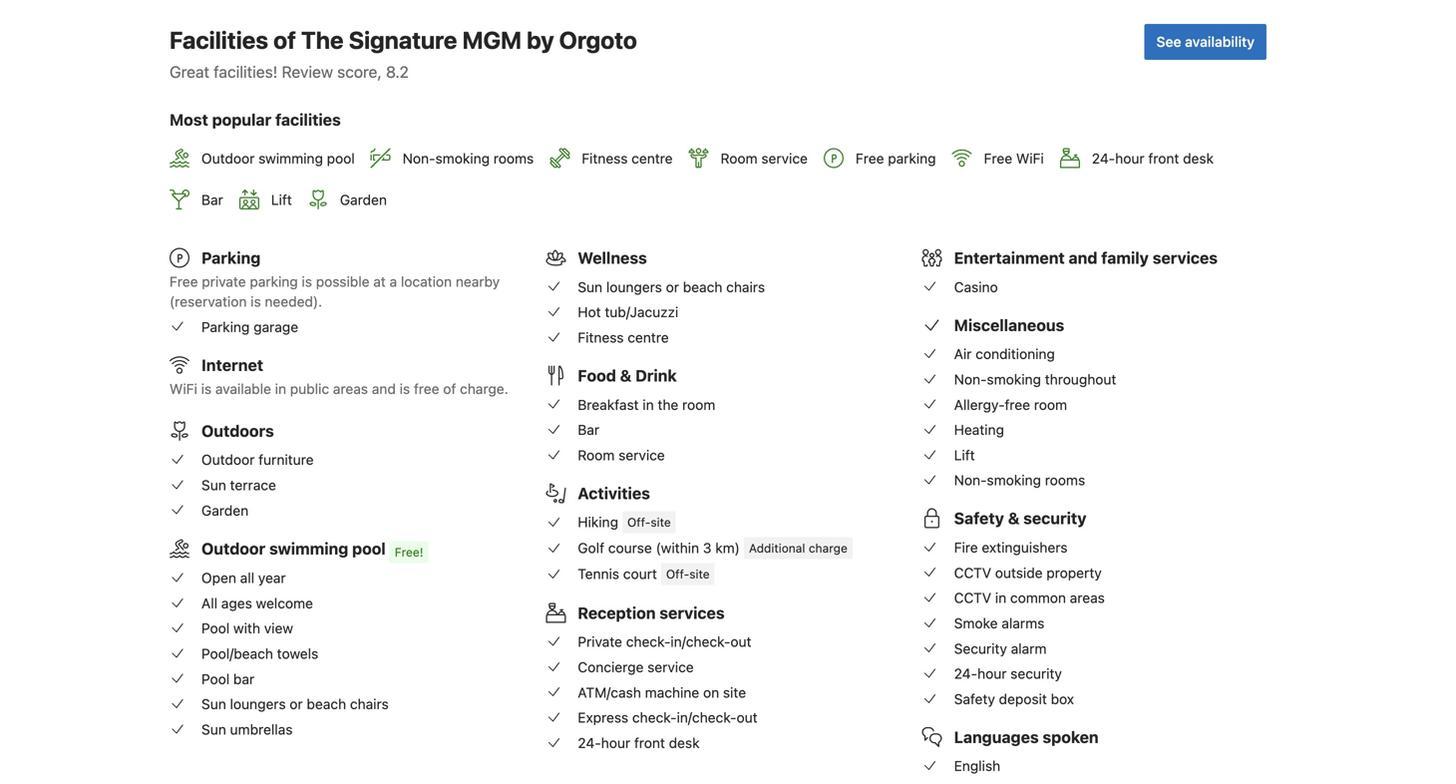 Task type: locate. For each thing, give the bounding box(es) containing it.
free for free private parking is possible at a location nearby (reservation is needed).
[[170, 273, 198, 290]]

24-hour front desk
[[1092, 150, 1214, 167], [578, 735, 700, 751]]

of left charge.
[[443, 380, 456, 397]]

1 horizontal spatial rooms
[[1045, 472, 1086, 489]]

the
[[301, 26, 344, 54]]

1 vertical spatial safety
[[954, 691, 995, 707]]

1 vertical spatial outdoor swimming pool
[[202, 539, 386, 558]]

areas down property
[[1070, 590, 1105, 606]]

non- down the heating
[[954, 472, 987, 489]]

alarms
[[1002, 615, 1045, 631]]

hour
[[1116, 150, 1145, 167], [978, 666, 1007, 682], [601, 735, 631, 751]]

1 horizontal spatial 24-
[[954, 666, 978, 682]]

0 vertical spatial fitness centre
[[582, 150, 673, 167]]

sun left 'umbrellas'
[[202, 721, 226, 738]]

1 horizontal spatial loungers
[[606, 279, 662, 295]]

outdoor down the popular
[[202, 150, 255, 167]]

0 horizontal spatial room
[[578, 447, 615, 463]]

room service
[[721, 150, 808, 167], [578, 447, 665, 463]]

1 vertical spatial garden
[[202, 502, 249, 519]]

0 horizontal spatial non-smoking rooms
[[403, 150, 534, 167]]

0 vertical spatial check-
[[626, 634, 671, 650]]

rooms
[[494, 150, 534, 167], [1045, 472, 1086, 489]]

1 vertical spatial desk
[[669, 735, 700, 751]]

or up 'umbrellas'
[[290, 696, 303, 712]]

& right the food
[[620, 366, 632, 385]]

hour down security alarm
[[978, 666, 1007, 682]]

entertainment
[[954, 248, 1065, 267]]

safety for safety & security
[[954, 509, 1005, 528]]

bar up private
[[202, 192, 223, 208]]

the
[[658, 396, 679, 413]]

of left the
[[273, 26, 296, 54]]

1 vertical spatial and
[[372, 380, 396, 397]]

1 horizontal spatial front
[[1149, 150, 1180, 167]]

loungers up hot tub/jacuzzi
[[606, 279, 662, 295]]

2 outdoor from the top
[[202, 452, 255, 468]]

room right the the
[[682, 396, 716, 413]]

swimming up year
[[269, 539, 348, 558]]

extinguishers
[[982, 539, 1068, 556]]

1 vertical spatial sun loungers or beach chairs
[[202, 696, 389, 712]]

and left family
[[1069, 248, 1098, 267]]

0 vertical spatial hour
[[1116, 150, 1145, 167]]

loungers
[[606, 279, 662, 295], [230, 696, 286, 712]]

free
[[414, 380, 439, 397], [1005, 396, 1031, 413]]

food
[[578, 366, 616, 385]]

site right on
[[723, 684, 746, 701]]

check- down atm/cash machine on site
[[632, 709, 677, 726]]

in/check- up on
[[671, 634, 731, 650]]

safety up the fire
[[954, 509, 1005, 528]]

0 horizontal spatial off-
[[628, 515, 651, 529]]

towels
[[277, 645, 318, 662]]

0 horizontal spatial parking
[[250, 273, 298, 290]]

parking down (reservation
[[202, 319, 250, 335]]

pool down facilities
[[327, 150, 355, 167]]

0 vertical spatial outdoor swimming pool
[[202, 150, 355, 167]]

fitness centre for non-smoking rooms
[[582, 150, 673, 167]]

smoking for outdoor swimming pool
[[436, 150, 490, 167]]

throughout
[[1045, 371, 1117, 388]]

24-hour security
[[954, 666, 1062, 682]]

1 vertical spatial parking
[[250, 273, 298, 290]]

3
[[703, 540, 712, 556]]

garden down sun terrace
[[202, 502, 249, 519]]

swimming down facilities
[[259, 150, 323, 167]]

year
[[258, 570, 286, 586]]

free
[[856, 150, 884, 167], [984, 150, 1013, 167], [170, 273, 198, 290]]

public
[[290, 380, 329, 397]]

is down internet
[[201, 380, 212, 397]]

open
[[202, 570, 236, 586]]

languages
[[954, 728, 1039, 747]]

of
[[273, 26, 296, 54], [443, 380, 456, 397]]

centre for non-smoking rooms
[[632, 150, 673, 167]]

in/check- for express check-in/check-out
[[677, 709, 737, 726]]

non-
[[403, 150, 436, 167], [954, 371, 987, 388], [954, 472, 987, 489]]

0 horizontal spatial and
[[372, 380, 396, 397]]

0 vertical spatial and
[[1069, 248, 1098, 267]]

fitness up wellness
[[582, 150, 628, 167]]

reception
[[578, 603, 656, 622]]

air conditioning
[[954, 346, 1055, 362]]

0 vertical spatial areas
[[333, 380, 368, 397]]

0 vertical spatial room service
[[721, 150, 808, 167]]

outdoor up sun terrace
[[202, 452, 255, 468]]

in up smoke alarms
[[995, 590, 1007, 606]]

1 vertical spatial cctv
[[954, 590, 992, 606]]

& up fire extinguishers
[[1008, 509, 1020, 528]]

off- up the course
[[628, 515, 651, 529]]

0 horizontal spatial room service
[[578, 447, 665, 463]]

1 safety from the top
[[954, 509, 1005, 528]]

1 vertical spatial 24-
[[954, 666, 978, 682]]

1 outdoor swimming pool from the top
[[202, 150, 355, 167]]

1 cctv from the top
[[954, 564, 992, 581]]

swimming
[[259, 150, 323, 167], [269, 539, 348, 558]]

1 vertical spatial of
[[443, 380, 456, 397]]

services right family
[[1153, 248, 1218, 267]]

security down 'alarm'
[[1011, 666, 1062, 682]]

and
[[1069, 248, 1098, 267], [372, 380, 396, 397]]

sun loungers or beach chairs
[[578, 279, 765, 295], [202, 696, 389, 712]]

wifi
[[1016, 150, 1044, 167], [170, 380, 197, 397]]

0 vertical spatial site
[[651, 515, 671, 529]]

cctv for cctv outside property
[[954, 564, 992, 581]]

services up private check-in/check-out
[[660, 603, 725, 622]]

hiking
[[578, 514, 619, 530]]

front
[[1149, 150, 1180, 167], [634, 735, 665, 751]]

2 vertical spatial site
[[723, 684, 746, 701]]

pool down 'all'
[[202, 620, 230, 637]]

1 vertical spatial beach
[[307, 696, 346, 712]]

sun
[[578, 279, 603, 295], [202, 477, 226, 493], [202, 696, 226, 712], [202, 721, 226, 738]]

0 vertical spatial &
[[620, 366, 632, 385]]

spoken
[[1043, 728, 1099, 747]]

fitness for hot tub/jacuzzi
[[578, 329, 624, 346]]

non-smoking throughout
[[954, 371, 1117, 388]]

outdoor
[[202, 150, 255, 167], [202, 452, 255, 468], [202, 539, 266, 558]]

of inside facilities of the signature mgm by orgoto great facilities! review score, 8.2
[[273, 26, 296, 54]]

fire extinguishers
[[954, 539, 1068, 556]]

out
[[731, 634, 752, 650], [737, 709, 758, 726]]

security
[[954, 640, 1007, 657]]

outdoor swimming pool down most popular facilities
[[202, 150, 355, 167]]

allergy-
[[954, 396, 1005, 413]]

out for private check-in/check-out
[[731, 634, 752, 650]]

services
[[1153, 248, 1218, 267], [660, 603, 725, 622]]

in/check- down on
[[677, 709, 737, 726]]

cctv down the fire
[[954, 564, 992, 581]]

1 horizontal spatial parking
[[888, 150, 936, 167]]

1 horizontal spatial or
[[666, 279, 679, 295]]

facilities
[[275, 110, 341, 129]]

free down the non-smoking throughout
[[1005, 396, 1031, 413]]

sun left terrace
[[202, 477, 226, 493]]

in left "public"
[[275, 380, 286, 397]]

areas right "public"
[[333, 380, 368, 397]]

site down 3
[[690, 567, 710, 581]]

2 room from the left
[[1034, 396, 1067, 413]]

1 vertical spatial chairs
[[350, 696, 389, 712]]

0 horizontal spatial sun loungers or beach chairs
[[202, 696, 389, 712]]

0 vertical spatial safety
[[954, 509, 1005, 528]]

languages spoken
[[954, 728, 1099, 747]]

hot
[[578, 304, 601, 320]]

1 horizontal spatial wifi
[[1016, 150, 1044, 167]]

&
[[620, 366, 632, 385], [1008, 509, 1020, 528]]

1 horizontal spatial site
[[690, 567, 710, 581]]

fitness down hot
[[578, 329, 624, 346]]

off- down (within
[[666, 567, 690, 581]]

hot tub/jacuzzi
[[578, 304, 679, 320]]

1 horizontal spatial desk
[[1183, 150, 1214, 167]]

security up extinguishers
[[1024, 509, 1087, 528]]

1 outdoor from the top
[[202, 150, 255, 167]]

garden
[[340, 192, 387, 208], [202, 502, 249, 519]]

24- down 'express'
[[578, 735, 601, 751]]

smoking
[[436, 150, 490, 167], [987, 371, 1041, 388], [987, 472, 1041, 489]]

in/check- for private check-in/check-out
[[671, 634, 731, 650]]

pool bar
[[202, 671, 255, 687]]

1 vertical spatial hour
[[978, 666, 1007, 682]]

centre
[[632, 150, 673, 167], [628, 329, 669, 346]]

additional
[[749, 541, 806, 555]]

and right "public"
[[372, 380, 396, 397]]

fitness for non-smoking rooms
[[582, 150, 628, 167]]

2 horizontal spatial site
[[723, 684, 746, 701]]

possible
[[316, 273, 370, 290]]

0 vertical spatial loungers
[[606, 279, 662, 295]]

1 horizontal spatial chairs
[[726, 279, 765, 295]]

2 pool from the top
[[202, 671, 230, 687]]

1 vertical spatial lift
[[954, 447, 975, 463]]

free!
[[395, 545, 423, 559]]

0 vertical spatial centre
[[632, 150, 673, 167]]

0 horizontal spatial in
[[275, 380, 286, 397]]

& for food
[[620, 366, 632, 385]]

1 vertical spatial parking
[[202, 319, 250, 335]]

pool for pool with view
[[202, 620, 230, 637]]

check- for express
[[632, 709, 677, 726]]

in left the the
[[643, 396, 654, 413]]

areas
[[333, 380, 368, 397], [1070, 590, 1105, 606]]

bar
[[202, 192, 223, 208], [578, 422, 600, 438]]

sun loungers or beach chairs up tub/jacuzzi
[[578, 279, 765, 295]]

1 vertical spatial swimming
[[269, 539, 348, 558]]

beach
[[683, 279, 723, 295], [307, 696, 346, 712]]

tennis
[[578, 566, 620, 582]]

0 horizontal spatial hour
[[601, 735, 631, 751]]

24- right 'free wifi'
[[1092, 150, 1116, 167]]

is
[[302, 273, 312, 290], [251, 293, 261, 310], [201, 380, 212, 397], [400, 380, 410, 397]]

ages
[[221, 595, 252, 611]]

site for court
[[690, 567, 710, 581]]

hour up family
[[1116, 150, 1145, 167]]

sun loungers or beach chairs up 'umbrellas'
[[202, 696, 389, 712]]

0 vertical spatial non-
[[403, 150, 436, 167]]

outdoor swimming pool up year
[[202, 539, 386, 558]]

0 horizontal spatial bar
[[202, 192, 223, 208]]

0 horizontal spatial 24-hour front desk
[[578, 735, 700, 751]]

1 vertical spatial &
[[1008, 509, 1020, 528]]

pool left free!
[[352, 539, 386, 558]]

out up atm/cash machine on site
[[731, 634, 752, 650]]

1 room from the left
[[682, 396, 716, 413]]

available
[[215, 380, 271, 397]]

concierge service
[[578, 659, 694, 675]]

free inside the free private parking is possible at a location nearby (reservation is needed).
[[170, 273, 198, 290]]

1 pool from the top
[[202, 620, 230, 637]]

smoke alarms
[[954, 615, 1045, 631]]

room down the non-smoking throughout
[[1034, 396, 1067, 413]]

fitness
[[582, 150, 628, 167], [578, 329, 624, 346]]

fitness centre for hot tub/jacuzzi
[[578, 329, 669, 346]]

parking inside the free private parking is possible at a location nearby (reservation is needed).
[[250, 273, 298, 290]]

activities
[[578, 484, 650, 503]]

24- down the security
[[954, 666, 978, 682]]

lift down most popular facilities
[[271, 192, 292, 208]]

2 vertical spatial outdoor
[[202, 539, 266, 558]]

site inside 'tennis court off-site'
[[690, 567, 710, 581]]

outdoor up "open all year"
[[202, 539, 266, 558]]

0 vertical spatial room
[[721, 150, 758, 167]]

free for free wifi
[[984, 150, 1013, 167]]

1 vertical spatial security
[[1011, 666, 1062, 682]]

parking up private
[[202, 248, 261, 267]]

free left charge.
[[414, 380, 439, 397]]

tub/jacuzzi
[[605, 304, 679, 320]]

safety down 24-hour security
[[954, 691, 995, 707]]

safety deposit box
[[954, 691, 1074, 707]]

service
[[762, 150, 808, 167], [619, 447, 665, 463], [648, 659, 694, 675]]

air
[[954, 346, 972, 362]]

or up tub/jacuzzi
[[666, 279, 679, 295]]

1 vertical spatial site
[[690, 567, 710, 581]]

tennis court off-site
[[578, 566, 710, 582]]

2 vertical spatial 24-
[[578, 735, 601, 751]]

security for safety & security
[[1024, 509, 1087, 528]]

2 horizontal spatial free
[[984, 150, 1013, 167]]

bar down breakfast
[[578, 422, 600, 438]]

0 vertical spatial or
[[666, 279, 679, 295]]

2 parking from the top
[[202, 319, 250, 335]]

score,
[[337, 62, 382, 81]]

charge
[[809, 541, 848, 555]]

0 horizontal spatial desk
[[669, 735, 700, 751]]

non- down 8.2
[[403, 150, 436, 167]]

0 horizontal spatial loungers
[[230, 696, 286, 712]]

loungers up 'umbrellas'
[[230, 696, 286, 712]]

0 vertical spatial rooms
[[494, 150, 534, 167]]

0 vertical spatial outdoor
[[202, 150, 255, 167]]

check- up concierge service at the bottom left
[[626, 634, 671, 650]]

0 horizontal spatial or
[[290, 696, 303, 712]]

lift down the heating
[[954, 447, 975, 463]]

2 vertical spatial service
[[648, 659, 694, 675]]

1 horizontal spatial in
[[643, 396, 654, 413]]

all
[[240, 570, 254, 586]]

1 horizontal spatial 24-hour front desk
[[1092, 150, 1214, 167]]

garden up at
[[340, 192, 387, 208]]

2 safety from the top
[[954, 691, 995, 707]]

court
[[623, 566, 657, 582]]

0 horizontal spatial garden
[[202, 502, 249, 519]]

(within
[[656, 540, 699, 556]]

& for safety
[[1008, 509, 1020, 528]]

1 vertical spatial fitness
[[578, 329, 624, 346]]

pool with view
[[202, 620, 293, 637]]

a
[[390, 273, 397, 290]]

0 vertical spatial cctv
[[954, 564, 992, 581]]

1 vertical spatial in/check-
[[677, 709, 737, 726]]

1 parking from the top
[[202, 248, 261, 267]]

2 cctv from the top
[[954, 590, 992, 606]]

1 horizontal spatial bar
[[578, 422, 600, 438]]

outside
[[995, 564, 1043, 581]]

0 vertical spatial 24-hour front desk
[[1092, 150, 1214, 167]]

1 horizontal spatial free
[[856, 150, 884, 167]]

hour down 'express'
[[601, 735, 631, 751]]

out down atm/cash machine on site
[[737, 709, 758, 726]]

great
[[170, 62, 210, 81]]

fire
[[954, 539, 978, 556]]

1 horizontal spatial non-smoking rooms
[[954, 472, 1086, 489]]

1 vertical spatial smoking
[[987, 371, 1041, 388]]

0 horizontal spatial room
[[682, 396, 716, 413]]

0 vertical spatial desk
[[1183, 150, 1214, 167]]

0 horizontal spatial wifi
[[170, 380, 197, 397]]

3 outdoor from the top
[[202, 539, 266, 558]]

or
[[666, 279, 679, 295], [290, 696, 303, 712]]

cctv up smoke
[[954, 590, 992, 606]]

site up (within
[[651, 515, 671, 529]]

pool left bar
[[202, 671, 230, 687]]

1 horizontal spatial garden
[[340, 192, 387, 208]]

non- down air
[[954, 371, 987, 388]]

2 horizontal spatial in
[[995, 590, 1007, 606]]

cctv for cctv in common areas
[[954, 590, 992, 606]]



Task type: describe. For each thing, give the bounding box(es) containing it.
popular
[[212, 110, 272, 129]]

pool/beach
[[202, 645, 273, 662]]

availability
[[1185, 33, 1255, 50]]

out for express check-in/check-out
[[737, 709, 758, 726]]

0 vertical spatial lift
[[271, 192, 292, 208]]

0 vertical spatial parking
[[888, 150, 936, 167]]

is up needed).
[[302, 273, 312, 290]]

check- for private
[[626, 634, 671, 650]]

1 vertical spatial loungers
[[230, 696, 286, 712]]

0 horizontal spatial 24-
[[578, 735, 601, 751]]

parking for parking garage
[[202, 319, 250, 335]]

1 horizontal spatial areas
[[1070, 590, 1105, 606]]

0 horizontal spatial free
[[414, 380, 439, 397]]

breakfast in the room
[[578, 396, 716, 413]]

mgm
[[462, 26, 522, 54]]

2 vertical spatial smoking
[[987, 472, 1041, 489]]

0 vertical spatial front
[[1149, 150, 1180, 167]]

breakfast
[[578, 396, 639, 413]]

private
[[202, 273, 246, 290]]

free for free parking
[[856, 150, 884, 167]]

1 vertical spatial 24-hour front desk
[[578, 735, 700, 751]]

concierge
[[578, 659, 644, 675]]

golf
[[578, 540, 605, 556]]

food & drink
[[578, 366, 677, 385]]

alarm
[[1011, 640, 1047, 657]]

is left charge.
[[400, 380, 410, 397]]

0 horizontal spatial services
[[660, 603, 725, 622]]

course
[[608, 540, 652, 556]]

facilities!
[[214, 62, 278, 81]]

in for breakfast in the room
[[643, 396, 654, 413]]

1 horizontal spatial room service
[[721, 150, 808, 167]]

wifi is available in public areas and is free of charge.
[[170, 380, 508, 397]]

0 vertical spatial wifi
[[1016, 150, 1044, 167]]

0 vertical spatial swimming
[[259, 150, 323, 167]]

0 horizontal spatial front
[[634, 735, 665, 751]]

is up the parking garage on the top left
[[251, 293, 261, 310]]

on
[[703, 684, 719, 701]]

orgoto
[[559, 26, 637, 54]]

garage
[[254, 319, 298, 335]]

english
[[954, 758, 1001, 774]]

1 horizontal spatial sun loungers or beach chairs
[[578, 279, 765, 295]]

0 vertical spatial pool
[[327, 150, 355, 167]]

see
[[1157, 33, 1182, 50]]

smoking for air conditioning
[[987, 371, 1041, 388]]

pool/beach towels
[[202, 645, 318, 662]]

2 outdoor swimming pool from the top
[[202, 539, 386, 558]]

0 vertical spatial garden
[[340, 192, 387, 208]]

open all year
[[202, 570, 286, 586]]

off- inside 'tennis court off-site'
[[666, 567, 690, 581]]

all
[[202, 595, 218, 611]]

pool for pool bar
[[202, 671, 230, 687]]

off- inside the hiking off-site
[[628, 515, 651, 529]]

terrace
[[230, 477, 276, 493]]

by
[[527, 26, 554, 54]]

0 horizontal spatial rooms
[[494, 150, 534, 167]]

outdoor furniture
[[202, 452, 314, 468]]

1 vertical spatial pool
[[352, 539, 386, 558]]

bar
[[233, 671, 255, 687]]

allergy-free room
[[954, 396, 1067, 413]]

1 vertical spatial rooms
[[1045, 472, 1086, 489]]

atm/cash
[[578, 684, 641, 701]]

sun umbrellas
[[202, 721, 293, 738]]

8.2
[[386, 62, 409, 81]]

1 vertical spatial wifi
[[170, 380, 197, 397]]

1 vertical spatial room
[[578, 447, 615, 463]]

free wifi
[[984, 150, 1044, 167]]

non- for air conditioning
[[954, 371, 987, 388]]

see availability button
[[1145, 24, 1267, 60]]

centre for hot tub/jacuzzi
[[628, 329, 669, 346]]

security alarm
[[954, 640, 1047, 657]]

welcome
[[256, 595, 313, 611]]

most
[[170, 110, 208, 129]]

km)
[[716, 540, 740, 556]]

1 horizontal spatial beach
[[683, 279, 723, 295]]

outdoor for sun
[[202, 452, 255, 468]]

golf course (within 3 km) additional charge
[[578, 540, 848, 556]]

nearby
[[456, 273, 500, 290]]

view
[[264, 620, 293, 637]]

review
[[282, 62, 333, 81]]

umbrellas
[[230, 721, 293, 738]]

drink
[[636, 366, 677, 385]]

at
[[373, 273, 386, 290]]

parking for parking
[[202, 248, 261, 267]]

sun terrace
[[202, 477, 276, 493]]

site for machine
[[723, 684, 746, 701]]

1 vertical spatial bar
[[578, 422, 600, 438]]

2 horizontal spatial hour
[[1116, 150, 1145, 167]]

security for 24-hour security
[[1011, 666, 1062, 682]]

signature
[[349, 26, 457, 54]]

1 horizontal spatial free
[[1005, 396, 1031, 413]]

deposit
[[999, 691, 1047, 707]]

private
[[578, 634, 622, 650]]

0 vertical spatial service
[[762, 150, 808, 167]]

express
[[578, 709, 629, 726]]

furniture
[[259, 452, 314, 468]]

sun up hot
[[578, 279, 603, 295]]

entertainment and family services
[[954, 248, 1218, 267]]

location
[[401, 273, 452, 290]]

box
[[1051, 691, 1074, 707]]

1 horizontal spatial lift
[[954, 447, 975, 463]]

2 vertical spatial non-
[[954, 472, 987, 489]]

all ages welcome
[[202, 595, 313, 611]]

charge.
[[460, 380, 508, 397]]

conditioning
[[976, 346, 1055, 362]]

0 vertical spatial chairs
[[726, 279, 765, 295]]

1 horizontal spatial room
[[721, 150, 758, 167]]

safety for safety deposit box
[[954, 691, 995, 707]]

1 horizontal spatial hour
[[978, 666, 1007, 682]]

sun down pool bar
[[202, 696, 226, 712]]

0 vertical spatial bar
[[202, 192, 223, 208]]

1 horizontal spatial and
[[1069, 248, 1098, 267]]

express check-in/check-out
[[578, 709, 758, 726]]

(reservation
[[170, 293, 247, 310]]

1 horizontal spatial of
[[443, 380, 456, 397]]

0 horizontal spatial beach
[[307, 696, 346, 712]]

site inside the hiking off-site
[[651, 515, 671, 529]]

cctv in common areas
[[954, 590, 1105, 606]]

in for cctv in common areas
[[995, 590, 1007, 606]]

family
[[1102, 248, 1149, 267]]

facilities of the signature mgm by orgoto great facilities! review score, 8.2
[[170, 26, 637, 81]]

non- for outdoor swimming pool
[[403, 150, 436, 167]]

machine
[[645, 684, 700, 701]]

with
[[233, 620, 260, 637]]

miscellaneous
[[954, 316, 1065, 335]]

0 vertical spatial services
[[1153, 248, 1218, 267]]

smoke
[[954, 615, 998, 631]]

1 vertical spatial room service
[[578, 447, 665, 463]]

2 horizontal spatial 24-
[[1092, 150, 1116, 167]]

0 vertical spatial non-smoking rooms
[[403, 150, 534, 167]]

outdoor for non-
[[202, 150, 255, 167]]

1 vertical spatial non-smoking rooms
[[954, 472, 1086, 489]]

heating
[[954, 422, 1005, 438]]

1 vertical spatial service
[[619, 447, 665, 463]]

wellness
[[578, 248, 647, 267]]

property
[[1047, 564, 1102, 581]]

free parking
[[856, 150, 936, 167]]

needed).
[[265, 293, 322, 310]]

atm/cash machine on site
[[578, 684, 746, 701]]

most popular facilities
[[170, 110, 341, 129]]

casino
[[954, 279, 998, 295]]

hiking off-site
[[578, 514, 671, 530]]



Task type: vqa. For each thing, say whether or not it's contained in the screenshot.
L'Hippocampe
no



